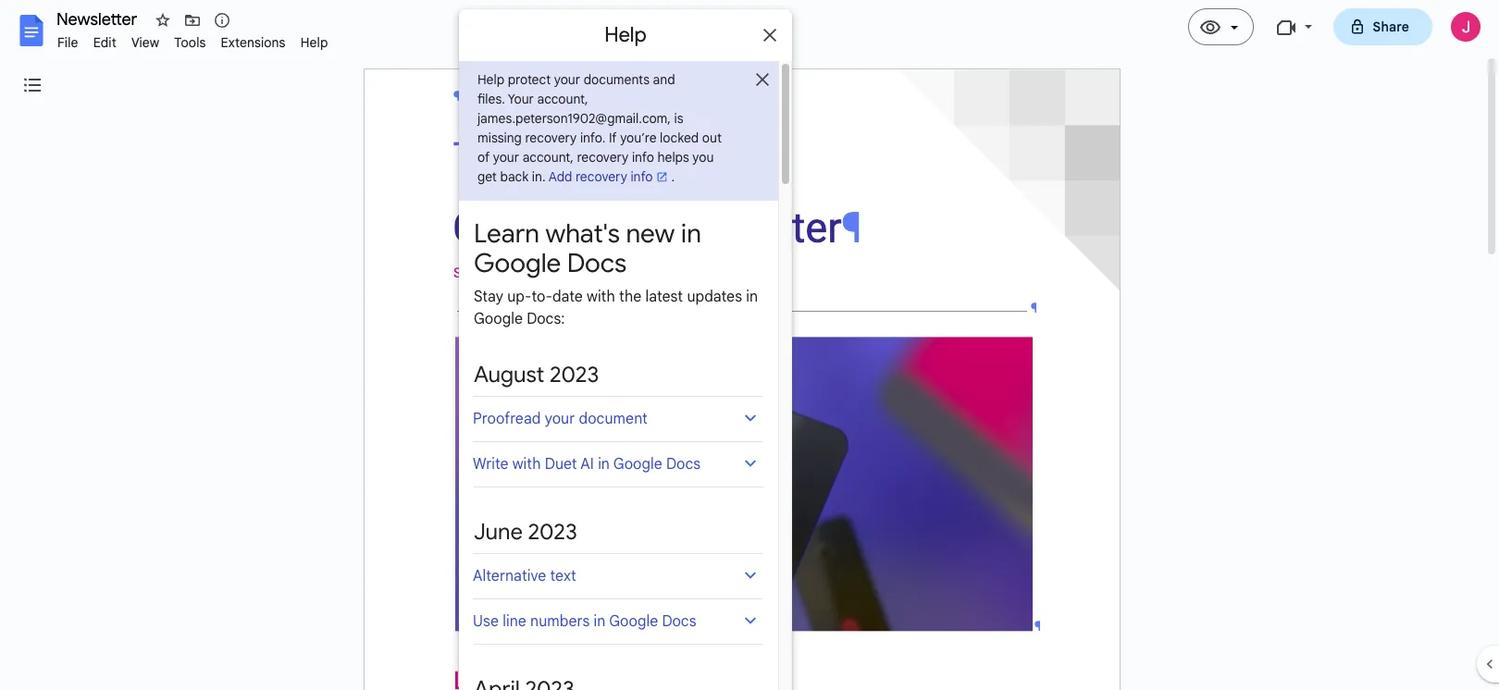 Task type: vqa. For each thing, say whether or not it's contained in the screenshot.
Prototyping
no



Task type: locate. For each thing, give the bounding box(es) containing it.
menu bar
[[50, 24, 336, 55]]

menu bar banner
[[0, 0, 1500, 691]]

menu bar containing file
[[50, 24, 336, 55]]

tools
[[174, 34, 206, 51]]

tools menu item
[[167, 31, 213, 54]]

view menu item
[[124, 31, 167, 54]]

share button
[[1334, 8, 1433, 45]]

file
[[57, 34, 78, 51]]

extensions menu item
[[213, 31, 293, 54]]

edit menu item
[[86, 31, 124, 54]]

help
[[301, 34, 328, 51]]



Task type: describe. For each thing, give the bounding box(es) containing it.
extensions
[[221, 34, 286, 51]]

newsletter
[[56, 9, 137, 30]]

menu bar inside menu bar banner
[[50, 24, 336, 55]]

Star checkbox
[[150, 7, 176, 33]]

view
[[131, 34, 160, 51]]

newsletter application
[[0, 0, 1500, 691]]

newsletter element
[[50, 7, 1500, 36]]

file menu item
[[50, 31, 86, 54]]

edit
[[93, 34, 117, 51]]

help menu item
[[293, 31, 336, 54]]

share
[[1373, 19, 1410, 35]]



